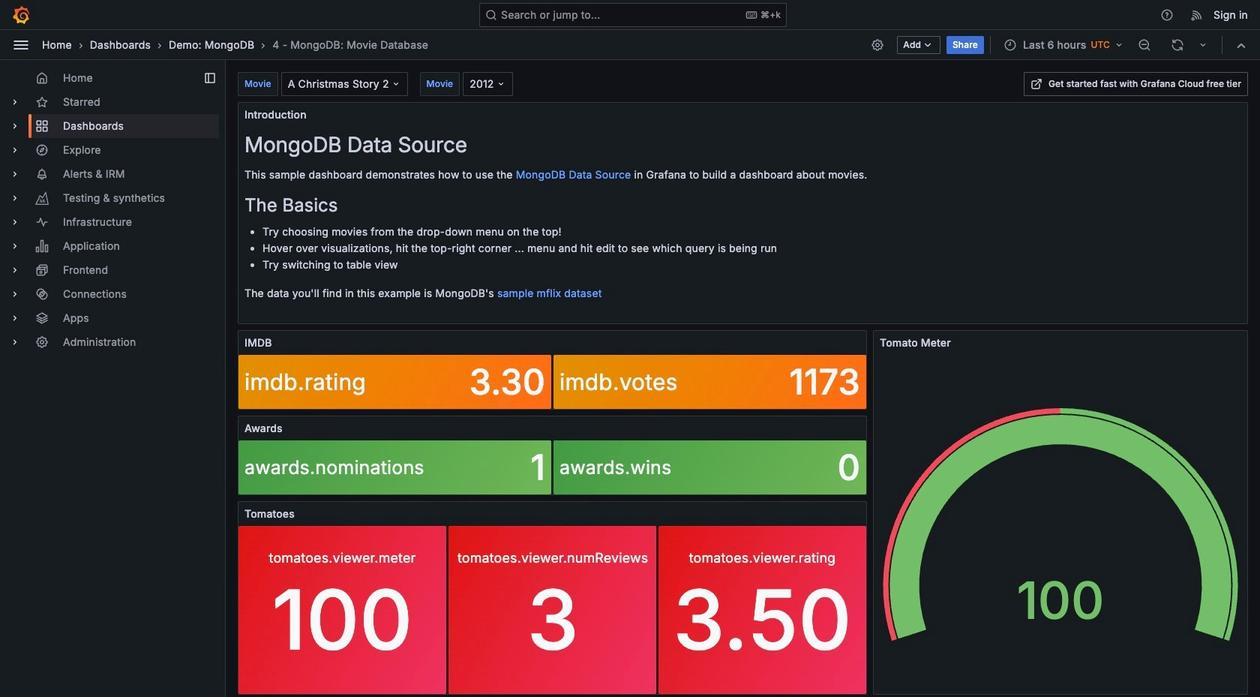 Task type: locate. For each thing, give the bounding box(es) containing it.
expand section testing & synthetics image
[[9, 192, 21, 204]]

expand section alerts & irm image
[[9, 168, 21, 180]]

expand section application image
[[9, 240, 21, 252]]

expand section frontend image
[[9, 264, 21, 276]]

undock menu image
[[204, 72, 216, 84]]

close menu image
[[12, 36, 30, 54]]

help image
[[1161, 8, 1175, 21]]

expand section dashboards image
[[9, 120, 21, 132]]

auto refresh turned off. choose refresh time interval image
[[1198, 39, 1210, 51]]

navigation element
[[0, 60, 225, 366]]

dashboard settings image
[[872, 38, 885, 51]]

grafana image
[[12, 6, 30, 24]]



Task type: describe. For each thing, give the bounding box(es) containing it.
expand section connections image
[[9, 288, 21, 300]]

expand section administration image
[[9, 336, 21, 348]]

expand section starred image
[[9, 96, 21, 108]]

expand section explore image
[[9, 144, 21, 156]]

news image
[[1191, 8, 1205, 21]]

refresh dashboard image
[[1172, 38, 1185, 51]]

zoom out time range image
[[1139, 38, 1152, 51]]

expand section apps image
[[9, 312, 21, 324]]

expand section infrastructure image
[[9, 216, 21, 228]]



